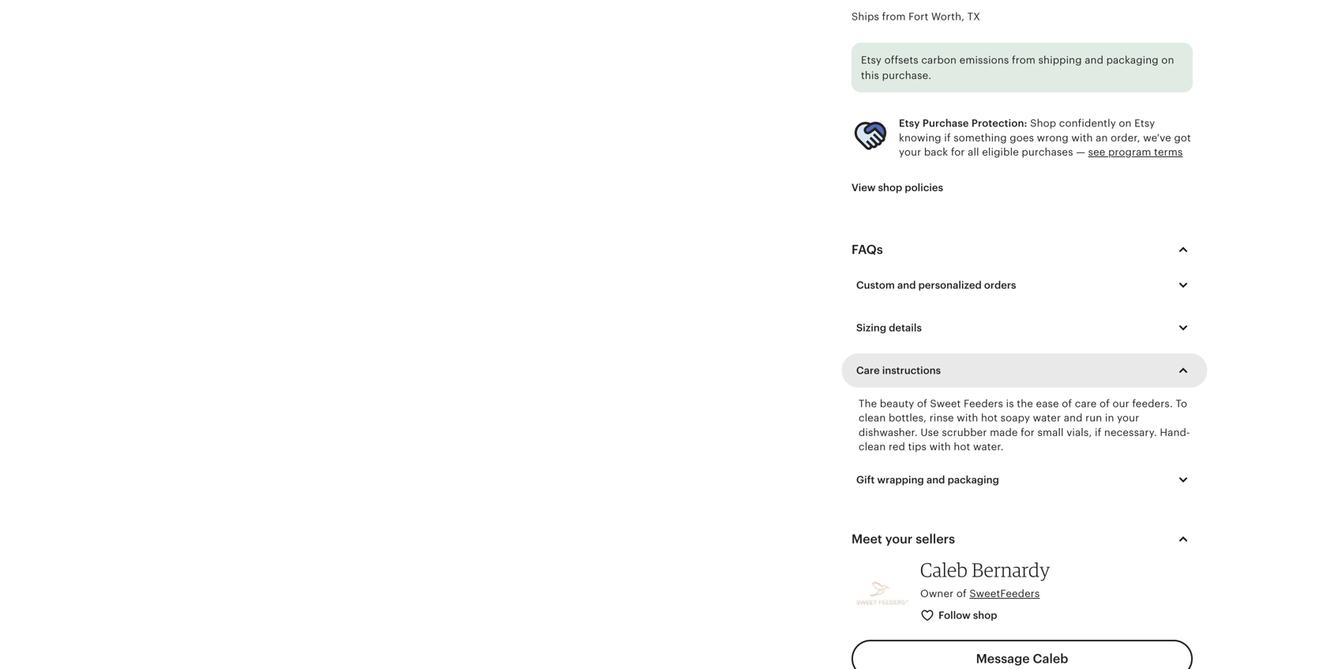 Task type: describe. For each thing, give the bounding box(es) containing it.
for inside shop confidently on etsy knowing if something goes wrong with an order, we've got your back for all eligible purchases —
[[951, 146, 965, 158]]

protection:
[[972, 117, 1028, 129]]

and inside the beauty of sweet feeders is the ease of care of our feeders. to clean bottles, rinse with hot soapy water and run in your dishwasher. use scrubber made for small vials, if necessary. hand- clean red tips with hot water.
[[1064, 412, 1083, 424]]

personalized
[[919, 279, 982, 291]]

with inside shop confidently on etsy knowing if something goes wrong with an order, we've got your back for all eligible purchases —
[[1072, 132, 1093, 144]]

your inside dropdown button
[[886, 532, 913, 547]]

rinse
[[930, 412, 954, 424]]

of inside caleb bernardy owner of sweetfeeders
[[957, 588, 967, 600]]

order,
[[1111, 132, 1141, 144]]

orders
[[985, 279, 1017, 291]]

the beauty of sweet feeders is the ease of care of our feeders. to clean bottles, rinse with hot soapy water and run in your dishwasher. use scrubber made for small vials, if necessary. hand- clean red tips with hot water.
[[859, 398, 1191, 453]]

an
[[1096, 132, 1108, 144]]

see program terms
[[1089, 146, 1183, 158]]

got
[[1175, 132, 1192, 144]]

your inside the beauty of sweet feeders is the ease of care of our feeders. to clean bottles, rinse with hot soapy water and run in your dishwasher. use scrubber made for small vials, if necessary. hand- clean red tips with hot water.
[[1118, 412, 1140, 424]]

details
[[889, 322, 922, 334]]

and inside etsy offsets carbon emissions from shipping and packaging on this purchase.
[[1085, 54, 1104, 66]]

0 vertical spatial hot
[[982, 412, 998, 424]]

follow shop button
[[909, 601, 1011, 631]]

etsy offsets carbon emissions from shipping and packaging on this purchase.
[[861, 54, 1175, 81]]

tx
[[968, 11, 981, 22]]

etsy purchase protection:
[[899, 117, 1028, 129]]

sellers
[[916, 532, 956, 547]]

0 horizontal spatial hot
[[954, 441, 971, 453]]

gift wrapping and packaging
[[857, 474, 1000, 486]]

eligible
[[983, 146, 1019, 158]]

wrapping
[[878, 474, 925, 486]]

beauty
[[880, 398, 915, 410]]

see
[[1089, 146, 1106, 158]]

dishwasher.
[[859, 427, 918, 438]]

gift
[[857, 474, 875, 486]]

purchase
[[923, 117, 969, 129]]

confidently
[[1060, 117, 1117, 129]]

made
[[990, 427, 1018, 438]]

ships
[[852, 11, 880, 22]]

view shop policies button
[[840, 174, 956, 202]]

if inside the beauty of sweet feeders is the ease of care of our feeders. to clean bottles, rinse with hot soapy water and run in your dishwasher. use scrubber made for small vials, if necessary. hand- clean red tips with hot water.
[[1095, 427, 1102, 438]]

wrong
[[1037, 132, 1069, 144]]

water
[[1033, 412, 1062, 424]]

necessary.
[[1105, 427, 1158, 438]]

and right wrapping
[[927, 474, 946, 486]]

back
[[925, 146, 949, 158]]

etsy for etsy purchase protection:
[[899, 117, 920, 129]]

hand-
[[1161, 427, 1191, 438]]

care instructions button
[[845, 354, 1205, 387]]

meet your sellers button
[[838, 521, 1208, 558]]

feeders.
[[1133, 398, 1173, 410]]

we've
[[1144, 132, 1172, 144]]

care
[[857, 365, 880, 376]]

custom and personalized orders
[[857, 279, 1017, 291]]

sweet
[[931, 398, 961, 410]]

offsets
[[885, 54, 919, 66]]

sizing details button
[[845, 311, 1205, 345]]

knowing
[[899, 132, 942, 144]]

follow shop
[[939, 610, 998, 621]]

packaging inside etsy offsets carbon emissions from shipping and packaging on this purchase.
[[1107, 54, 1159, 66]]

—
[[1077, 146, 1086, 158]]

goes
[[1010, 132, 1035, 144]]

water.
[[974, 441, 1004, 453]]

soapy
[[1001, 412, 1031, 424]]

something
[[954, 132, 1007, 144]]

care instructions
[[857, 365, 941, 376]]

shop confidently on etsy knowing if something goes wrong with an order, we've got your back for all eligible purchases —
[[899, 117, 1192, 158]]

message caleb button
[[852, 640, 1193, 669]]

the
[[859, 398, 877, 410]]

owner
[[921, 588, 954, 600]]

message
[[977, 652, 1030, 666]]

ships from fort worth, tx
[[852, 11, 981, 22]]

faqs button
[[838, 231, 1208, 269]]

0 horizontal spatial with
[[930, 441, 951, 453]]

sizing
[[857, 322, 887, 334]]

from inside etsy offsets carbon emissions from shipping and packaging on this purchase.
[[1012, 54, 1036, 66]]

of up in
[[1100, 398, 1110, 410]]

gift wrapping and packaging button
[[845, 464, 1205, 497]]

custom and personalized orders button
[[845, 269, 1205, 302]]

terms
[[1155, 146, 1183, 158]]

to
[[1176, 398, 1188, 410]]

of up bottles, at the right bottom of the page
[[918, 398, 928, 410]]

1 clean from the top
[[859, 412, 886, 424]]



Task type: locate. For each thing, give the bounding box(es) containing it.
and
[[1085, 54, 1104, 66], [898, 279, 916, 291], [1064, 412, 1083, 424], [927, 474, 946, 486]]

shop
[[879, 182, 903, 194], [974, 610, 998, 621]]

0 vertical spatial packaging
[[1107, 54, 1159, 66]]

0 horizontal spatial caleb
[[921, 558, 968, 582]]

in
[[1106, 412, 1115, 424]]

shop down sweetfeeders
[[974, 610, 998, 621]]

caleb bernardy image
[[852, 563, 911, 622]]

and right custom
[[898, 279, 916, 291]]

from left fort
[[882, 11, 906, 22]]

meet
[[852, 532, 883, 547]]

1 vertical spatial your
[[1118, 412, 1140, 424]]

etsy up we've
[[1135, 117, 1156, 129]]

sweetfeeders link
[[970, 588, 1040, 600]]

caleb up owner
[[921, 558, 968, 582]]

0 vertical spatial for
[[951, 146, 965, 158]]

meet your sellers
[[852, 532, 956, 547]]

1 horizontal spatial on
[[1162, 54, 1175, 66]]

on up we've
[[1162, 54, 1175, 66]]

0 vertical spatial clean
[[859, 412, 886, 424]]

policies
[[905, 182, 944, 194]]

bernardy
[[972, 558, 1051, 582]]

clean down dishwasher.
[[859, 441, 886, 453]]

packaging down water.
[[948, 474, 1000, 486]]

1 horizontal spatial with
[[957, 412, 979, 424]]

etsy inside shop confidently on etsy knowing if something goes wrong with an order, we've got your back for all eligible purchases —
[[1135, 117, 1156, 129]]

0 horizontal spatial on
[[1119, 117, 1132, 129]]

care
[[1075, 398, 1097, 410]]

use
[[921, 427, 940, 438]]

for down the soapy
[[1021, 427, 1035, 438]]

0 vertical spatial caleb
[[921, 558, 968, 582]]

with up "—"
[[1072, 132, 1093, 144]]

your inside shop confidently on etsy knowing if something goes wrong with an order, we've got your back for all eligible purchases —
[[899, 146, 922, 158]]

fort
[[909, 11, 929, 22]]

0 vertical spatial shop
[[879, 182, 903, 194]]

1 horizontal spatial caleb
[[1033, 652, 1069, 666]]

clean
[[859, 412, 886, 424], [859, 441, 886, 453]]

for left "all"
[[951, 146, 965, 158]]

1 horizontal spatial shop
[[974, 610, 998, 621]]

packaging right shipping
[[1107, 54, 1159, 66]]

hot down feeders
[[982, 412, 998, 424]]

for
[[951, 146, 965, 158], [1021, 427, 1035, 438]]

if
[[945, 132, 951, 144], [1095, 427, 1102, 438]]

0 horizontal spatial shop
[[879, 182, 903, 194]]

0 vertical spatial with
[[1072, 132, 1093, 144]]

scrubber
[[942, 427, 988, 438]]

from left shipping
[[1012, 54, 1036, 66]]

1 vertical spatial from
[[1012, 54, 1036, 66]]

0 horizontal spatial if
[[945, 132, 951, 144]]

shop
[[1031, 117, 1057, 129]]

1 vertical spatial caleb
[[1033, 652, 1069, 666]]

with
[[1072, 132, 1093, 144], [957, 412, 979, 424], [930, 441, 951, 453]]

the
[[1017, 398, 1034, 410]]

2 horizontal spatial etsy
[[1135, 117, 1156, 129]]

vials,
[[1067, 427, 1093, 438]]

packaging inside gift wrapping and packaging dropdown button
[[948, 474, 1000, 486]]

shop for view
[[879, 182, 903, 194]]

our
[[1113, 398, 1130, 410]]

small
[[1038, 427, 1064, 438]]

your down knowing at top right
[[899, 146, 922, 158]]

0 vertical spatial on
[[1162, 54, 1175, 66]]

packaging
[[1107, 54, 1159, 66], [948, 474, 1000, 486]]

0 horizontal spatial packaging
[[948, 474, 1000, 486]]

0 vertical spatial from
[[882, 11, 906, 22]]

1 vertical spatial if
[[1095, 427, 1102, 438]]

2 horizontal spatial with
[[1072, 132, 1093, 144]]

1 horizontal spatial from
[[1012, 54, 1036, 66]]

0 horizontal spatial etsy
[[861, 54, 882, 66]]

0 vertical spatial your
[[899, 146, 922, 158]]

and up vials,
[[1064, 412, 1083, 424]]

caleb bernardy owner of sweetfeeders
[[921, 558, 1051, 600]]

of
[[918, 398, 928, 410], [1062, 398, 1073, 410], [1100, 398, 1110, 410], [957, 588, 967, 600]]

worth,
[[932, 11, 965, 22]]

etsy up this
[[861, 54, 882, 66]]

program
[[1109, 146, 1152, 158]]

on up order,
[[1119, 117, 1132, 129]]

2 clean from the top
[[859, 441, 886, 453]]

is
[[1007, 398, 1015, 410]]

faqs
[[852, 243, 883, 257]]

etsy up knowing at top right
[[899, 117, 920, 129]]

1 horizontal spatial if
[[1095, 427, 1102, 438]]

of up follow shop button at the bottom
[[957, 588, 967, 600]]

instructions
[[883, 365, 941, 376]]

if inside shop confidently on etsy knowing if something goes wrong with an order, we've got your back for all eligible purchases —
[[945, 132, 951, 144]]

etsy for etsy offsets carbon emissions from shipping and packaging on this purchase.
[[861, 54, 882, 66]]

shop right view
[[879, 182, 903, 194]]

shop for follow
[[974, 610, 998, 621]]

sizing details
[[857, 322, 922, 334]]

red
[[889, 441, 906, 453]]

run
[[1086, 412, 1103, 424]]

feeders
[[964, 398, 1004, 410]]

emissions
[[960, 54, 1010, 66]]

1 horizontal spatial packaging
[[1107, 54, 1159, 66]]

if down purchase
[[945, 132, 951, 144]]

1 vertical spatial on
[[1119, 117, 1132, 129]]

of left care
[[1062, 398, 1073, 410]]

hot
[[982, 412, 998, 424], [954, 441, 971, 453]]

sweetfeeders
[[970, 588, 1040, 600]]

ease
[[1037, 398, 1060, 410]]

hot down scrubber
[[954, 441, 971, 453]]

shop inside "button"
[[879, 182, 903, 194]]

caleb
[[921, 558, 968, 582], [1033, 652, 1069, 666]]

purchases
[[1022, 146, 1074, 158]]

0 vertical spatial if
[[945, 132, 951, 144]]

all
[[968, 146, 980, 158]]

view
[[852, 182, 876, 194]]

1 horizontal spatial hot
[[982, 412, 998, 424]]

see program terms link
[[1089, 146, 1183, 158]]

1 vertical spatial clean
[[859, 441, 886, 453]]

follow
[[939, 610, 971, 621]]

your right meet
[[886, 532, 913, 547]]

2 vertical spatial your
[[886, 532, 913, 547]]

1 vertical spatial packaging
[[948, 474, 1000, 486]]

with down use on the bottom right of page
[[930, 441, 951, 453]]

1 horizontal spatial etsy
[[899, 117, 920, 129]]

custom
[[857, 279, 895, 291]]

on inside etsy offsets carbon emissions from shipping and packaging on this purchase.
[[1162, 54, 1175, 66]]

bottles,
[[889, 412, 927, 424]]

etsy inside etsy offsets carbon emissions from shipping and packaging on this purchase.
[[861, 54, 882, 66]]

if down run
[[1095, 427, 1102, 438]]

this
[[861, 70, 880, 81]]

view shop policies
[[852, 182, 944, 194]]

2 vertical spatial with
[[930, 441, 951, 453]]

1 horizontal spatial for
[[1021, 427, 1035, 438]]

1 vertical spatial hot
[[954, 441, 971, 453]]

caleb inside button
[[1033, 652, 1069, 666]]

purchase.
[[883, 70, 932, 81]]

0 horizontal spatial for
[[951, 146, 965, 158]]

for inside the beauty of sweet feeders is the ease of care of our feeders. to clean bottles, rinse with hot soapy water and run in your dishwasher. use scrubber made for small vials, if necessary. hand- clean red tips with hot water.
[[1021, 427, 1035, 438]]

shop inside button
[[974, 610, 998, 621]]

your up necessary.
[[1118, 412, 1140, 424]]

shipping
[[1039, 54, 1082, 66]]

on
[[1162, 54, 1175, 66], [1119, 117, 1132, 129]]

clean down the
[[859, 412, 886, 424]]

1 vertical spatial for
[[1021, 427, 1035, 438]]

with up scrubber
[[957, 412, 979, 424]]

message caleb
[[977, 652, 1069, 666]]

carbon
[[922, 54, 957, 66]]

etsy
[[861, 54, 882, 66], [899, 117, 920, 129], [1135, 117, 1156, 129]]

0 horizontal spatial from
[[882, 11, 906, 22]]

and right shipping
[[1085, 54, 1104, 66]]

1 vertical spatial with
[[957, 412, 979, 424]]

caleb right message
[[1033, 652, 1069, 666]]

tips
[[909, 441, 927, 453]]

1 vertical spatial shop
[[974, 610, 998, 621]]

caleb inside caleb bernardy owner of sweetfeeders
[[921, 558, 968, 582]]

on inside shop confidently on etsy knowing if something goes wrong with an order, we've got your back for all eligible purchases —
[[1119, 117, 1132, 129]]



Task type: vqa. For each thing, say whether or not it's contained in the screenshot.
Gift Guides
no



